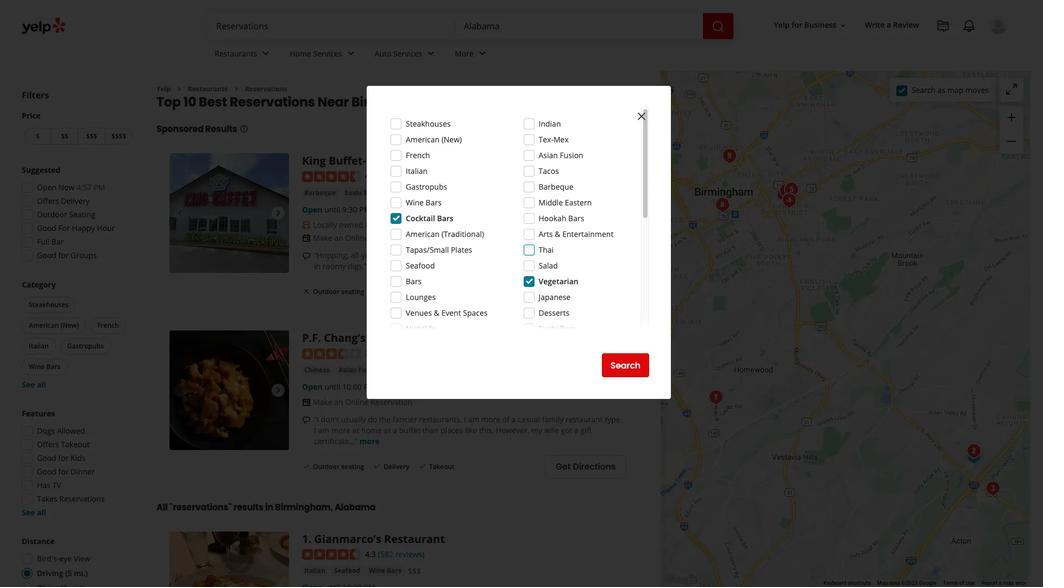 Task type: locate. For each thing, give the bounding box(es) containing it.
1 vertical spatial american (new)
[[29, 321, 79, 330]]

operated for locally owned & operated
[[373, 220, 405, 230]]

for inside button
[[792, 20, 803, 30]]

until up 'locally'
[[325, 204, 341, 215]]

1 horizontal spatial asian
[[539, 150, 558, 160]]

view
[[74, 553, 90, 564]]

wine bars button down the (582
[[367, 566, 404, 577]]

wine up cocktail
[[406, 197, 424, 208]]

google
[[920, 580, 937, 586]]

1 horizontal spatial $$$
[[408, 566, 421, 577]]

2 owned from the left
[[455, 220, 479, 230]]

1 horizontal spatial am
[[468, 414, 480, 424]]

4.3 left (32
[[365, 171, 376, 181]]

2 horizontal spatial wine bars
[[406, 197, 442, 208]]

0 horizontal spatial 24 chevron down v2 image
[[259, 47, 273, 60]]

1 vertical spatial wine
[[29, 362, 45, 371]]

italian button down american (new) button
[[22, 338, 56, 354]]

good up has tv
[[37, 466, 56, 477]]

offers delivery
[[37, 196, 90, 206]]

all
[[157, 501, 168, 514]]

2 previous image from the top
[[174, 585, 187, 587]]

takeout for king buffet- pelham
[[429, 287, 455, 297]]

seafood link
[[332, 566, 363, 577]]

1 vertical spatial an
[[335, 397, 343, 407]]

next image
[[272, 585, 285, 587]]

birmingham, up 1
[[275, 501, 333, 514]]

king buffet- pelham image
[[170, 154, 289, 273]]

0 horizontal spatial gastropubs
[[67, 341, 104, 351]]

$
[[36, 132, 40, 141]]

24 chevron down v2 image inside home services link
[[344, 47, 357, 60]]

tex-
[[539, 134, 554, 145]]

venues & event spaces
[[406, 308, 488, 318]]

services for home services
[[313, 48, 342, 58]]

2 seating from the top
[[342, 462, 364, 471]]

american (new)
[[406, 134, 462, 145], [29, 321, 79, 330]]

owned down 9:30
[[339, 220, 363, 230]]

a inside write a review link
[[887, 20, 892, 30]]

report a map error link
[[982, 580, 1028, 586]]

2 make from the top
[[313, 397, 333, 407]]

seafood down 'gianmarco's'
[[334, 566, 360, 575]]

0 horizontal spatial italian
[[29, 341, 49, 351]]

more up this.
[[482, 414, 501, 424]]

eastern
[[565, 197, 592, 208]]

16 chevron right v2 image right best
[[232, 85, 241, 93]]

1 online from the top
[[345, 233, 369, 243]]

make an online reservation down locally owned & operated
[[313, 233, 413, 243]]

0 vertical spatial italian
[[406, 166, 428, 176]]

seafood inside button
[[334, 566, 360, 575]]

see
[[22, 379, 35, 390], [22, 507, 35, 518]]

0 vertical spatial more
[[482, 414, 501, 424]]

for
[[58, 223, 70, 233]]

search image
[[712, 20, 725, 33]]

1 slideshow element from the top
[[170, 154, 289, 273]]

outdoor for p.f.
[[313, 462, 340, 471]]

birmingham,
[[352, 93, 438, 111], [275, 501, 333, 514]]

2 good from the top
[[37, 250, 56, 260]]

2 4.3 link from the top
[[365, 548, 376, 560]]

1 4.3 star rating image from the top
[[302, 171, 361, 182]]

operated
[[373, 220, 405, 230], [489, 220, 521, 230]]

until for chang's
[[325, 382, 341, 392]]

search
[[912, 85, 936, 95], [611, 359, 641, 372]]

1 vertical spatial outdoor
[[313, 287, 340, 297]]

italian up buffets
[[406, 166, 428, 176]]

bars inside button
[[364, 188, 378, 197]]

get
[[556, 461, 571, 473]]

yelp inside button
[[775, 20, 790, 30]]

delivery down open now 4:57 pm
[[61, 196, 90, 206]]

wine bars up cocktail
[[406, 197, 442, 208]]

top 10 best reservations near birmingham, alabama
[[157, 93, 502, 111]]

2 vertical spatial more
[[360, 436, 380, 446]]

make right 16 reservation v2 icon
[[313, 397, 333, 407]]

24 chevron down v2 image right 'auto services'
[[425, 47, 438, 60]]

bird's-eye view
[[37, 553, 90, 564]]

0 vertical spatial until
[[325, 204, 341, 215]]

zoom out image
[[1006, 135, 1019, 148]]

0 vertical spatial restaurants
[[215, 48, 257, 58]]

i
[[464, 414, 466, 424], [314, 425, 316, 435]]

0 horizontal spatial $$$
[[86, 132, 97, 141]]

bars down (32
[[364, 188, 378, 197]]

1 offers from the top
[[37, 196, 59, 206]]

a up however,
[[512, 414, 516, 424]]

wine bars for top wine bars button
[[29, 362, 60, 371]]

1 previous image from the top
[[174, 384, 187, 397]]

buffet down "fancier"
[[399, 425, 421, 435]]

tapas/small
[[406, 245, 449, 255]]

type.
[[605, 414, 623, 424]]

see all for category
[[22, 379, 46, 390]]

1 vertical spatial 4.3 star rating image
[[302, 549, 361, 560]]

& right sushi
[[543, 250, 549, 260]]

sushi bars inside search dialog
[[539, 323, 576, 334]]

for down good for kids
[[58, 466, 69, 477]]

1 4.3 link from the top
[[365, 170, 376, 182]]

takeout
[[429, 287, 455, 297], [61, 439, 90, 450], [429, 462, 455, 471]]

4.3 link left (32
[[365, 170, 376, 182]]

good up full
[[37, 223, 56, 233]]

previous image
[[174, 384, 187, 397], [174, 585, 187, 587]]

good down offers takeout
[[37, 453, 56, 463]]

0 vertical spatial search
[[912, 85, 936, 95]]

takeout down places
[[429, 462, 455, 471]]

outdoor seating
[[37, 209, 95, 220]]

hookah bars
[[539, 213, 585, 223]]

notifications image
[[963, 20, 976, 33]]

0 vertical spatial i
[[464, 414, 466, 424]]

sushi down desserts
[[539, 323, 558, 334]]

good for dinner
[[37, 466, 95, 477]]

search inside button
[[611, 359, 641, 372]]

1 vertical spatial restaurants
[[188, 84, 228, 94]]

best
[[199, 93, 227, 111]]

0 horizontal spatial asian fusion
[[339, 365, 380, 374]]

2 16 checkmark v2 image from the left
[[373, 462, 382, 471]]

delivery left 16 checkmark v2 image
[[384, 287, 410, 297]]

results
[[234, 501, 264, 514]]

3 slideshow element from the top
[[170, 532, 289, 587]]

p.f. chang's image
[[170, 331, 289, 450]]

birmingham, down the "auto services" link
[[352, 93, 438, 111]]

make an online reservation for until 10:00 pm
[[313, 397, 413, 407]]

asian fusion up 10:00
[[339, 365, 380, 374]]

1 horizontal spatial birmingham,
[[352, 93, 438, 111]]

next image for king
[[272, 207, 285, 220]]

nightlife
[[406, 323, 436, 334]]

seafood
[[572, 250, 601, 260]]

american up pelham on the left top of the page
[[406, 134, 440, 145]]

search dialog
[[0, 0, 1044, 587]]

american down steakhouses button
[[29, 321, 59, 330]]

4.3 star rating image up barbeque link
[[302, 171, 361, 182]]

& inside the "hopping, all-you-can-eat buffet joint with mongolian bbq, sushi & other seafood bites in roomy digs."
[[543, 250, 549, 260]]

0 horizontal spatial owned
[[339, 220, 363, 230]]

wine bars inside search dialog
[[406, 197, 442, 208]]

until left 10:00
[[325, 382, 341, 392]]

(582
[[378, 549, 394, 559]]

2 horizontal spatial italian
[[406, 166, 428, 176]]

16 checkmark v2 image
[[302, 462, 311, 471], [373, 462, 382, 471], [418, 462, 427, 471]]

1 vertical spatial wine bars
[[29, 362, 60, 371]]

24 chevron down v2 image
[[344, 47, 357, 60], [425, 47, 438, 60]]

offers for offers delivery
[[37, 196, 59, 206]]

fancier
[[393, 414, 417, 424]]

24 chevron down v2 image inside more link
[[476, 47, 489, 60]]

1 owned from the left
[[339, 220, 363, 230]]

at down the
[[384, 425, 391, 435]]

1 horizontal spatial seafood
[[406, 260, 435, 271]]

buffet right the eat
[[405, 250, 427, 260]]

16 checkmark v2 image down than
[[418, 462, 427, 471]]

1 horizontal spatial map
[[1004, 580, 1015, 586]]

0 horizontal spatial fusion
[[358, 365, 380, 374]]

offers up outdoor seating at the top left of the page
[[37, 196, 59, 206]]

see all button for features
[[22, 507, 46, 518]]

however,
[[496, 425, 530, 435]]

0 vertical spatial 4.3 star rating image
[[302, 171, 361, 182]]

2 vertical spatial pm
[[364, 382, 375, 392]]

all up features
[[37, 379, 46, 390]]

1 next image from the top
[[272, 207, 285, 220]]

chinese link
[[302, 365, 332, 376]]

search for search as map moves
[[912, 85, 936, 95]]

1 vertical spatial reviews)
[[396, 549, 425, 559]]

0 horizontal spatial map
[[948, 85, 964, 95]]

0 horizontal spatial i
[[314, 425, 316, 435]]

happy
[[72, 223, 95, 233]]

blueprint on 3rd image
[[781, 179, 803, 200]]

0 horizontal spatial 16 chevron right v2 image
[[175, 85, 184, 93]]

1 horizontal spatial steakhouses
[[406, 119, 451, 129]]

2 24 chevron down v2 image from the left
[[425, 47, 438, 60]]

french inside search dialog
[[406, 150, 430, 160]]

2 slideshow element from the top
[[170, 331, 289, 450]]

casual
[[518, 414, 540, 424]]

vegetarian
[[539, 276, 579, 287]]

services inside home services link
[[313, 48, 342, 58]]

4.3 star rating image
[[302, 171, 361, 182], [302, 549, 361, 560]]

0 horizontal spatial 24 chevron down v2 image
[[344, 47, 357, 60]]

1 vertical spatial see all button
[[22, 507, 46, 518]]

3 good from the top
[[37, 453, 56, 463]]

2 make an online reservation from the top
[[313, 397, 413, 407]]

seating for buffet-
[[342, 287, 364, 297]]

for for business
[[792, 20, 803, 30]]

2 see all from the top
[[22, 507, 46, 518]]

see all button up features
[[22, 379, 46, 390]]

0 vertical spatial of
[[503, 414, 510, 424]]

distance
[[22, 536, 55, 546]]

make down 'locally'
[[313, 233, 333, 243]]

i up like
[[464, 414, 466, 424]]

auto services
[[375, 48, 422, 58]]

p.f. chang's
[[302, 331, 366, 345]]

reservation up the
[[371, 397, 413, 407]]

4.3 link
[[365, 170, 376, 182], [365, 548, 376, 560]]

$$
[[61, 132, 68, 141]]

open for king
[[302, 204, 323, 215]]

2 online from the top
[[345, 397, 369, 407]]

seafood down tapas/small at top left
[[406, 260, 435, 271]]

1 vertical spatial slideshow element
[[170, 331, 289, 450]]

see all for features
[[22, 507, 46, 518]]

1 until from the top
[[325, 204, 341, 215]]

owned for family-
[[455, 220, 479, 230]]

american (new) down steakhouses button
[[29, 321, 79, 330]]

search button
[[602, 353, 650, 377]]

takes reservations
[[37, 494, 105, 504]]

shortcuts
[[848, 580, 871, 586]]

1 make an online reservation from the top
[[313, 233, 413, 243]]

american (new) inside search dialog
[[406, 134, 462, 145]]

ovenbird image
[[774, 183, 795, 205]]

1 horizontal spatial 16 checkmark v2 image
[[373, 462, 382, 471]]

outdoor seating
[[313, 287, 364, 297], [313, 462, 364, 471]]

16 chevron right v2 image right yelp link
[[175, 85, 184, 93]]

italian for the rightmost italian button
[[304, 566, 326, 575]]

an down 'open until 10:00 pm'
[[335, 397, 343, 407]]

16 chevron down v2 image
[[839, 21, 848, 30]]

2 reservation from the top
[[371, 397, 413, 407]]

delivery down "fancier"
[[384, 462, 410, 471]]

see all button for category
[[22, 379, 46, 390]]

outdoor seating for chang's
[[313, 462, 364, 471]]

1 vertical spatial asian
[[339, 365, 357, 374]]

1 vertical spatial italian button
[[302, 566, 328, 577]]

2 4.3 from the top
[[365, 549, 376, 559]]

2 vertical spatial delivery
[[384, 462, 410, 471]]

1 horizontal spatial gastropubs
[[406, 182, 448, 192]]

now
[[58, 182, 75, 192]]

0 vertical spatial 4.3
[[365, 171, 376, 181]]

yelp link
[[157, 84, 171, 94]]

make an online reservation for family-owned & operated
[[313, 233, 413, 243]]

restaurants inside "link"
[[215, 48, 257, 58]]

2 see all button from the top
[[22, 507, 46, 518]]

outdoor down certificate…"
[[313, 462, 340, 471]]

option group
[[18, 536, 135, 587]]

tex-mex
[[539, 134, 569, 145]]

1 good from the top
[[37, 223, 56, 233]]

see all button down takes
[[22, 507, 46, 518]]

alabama down more link
[[440, 93, 502, 111]]

2 outdoor seating from the top
[[313, 462, 364, 471]]

4.3 for (32 reviews)
[[365, 171, 376, 181]]

wine bars for bottom wine bars button
[[369, 566, 402, 575]]

lounges
[[406, 292, 436, 302]]

10
[[183, 93, 196, 111]]

seating for chang's
[[342, 462, 364, 471]]

1 reservation from the top
[[371, 233, 413, 243]]

restaurants
[[215, 48, 257, 58], [188, 84, 228, 94]]

1 an from the top
[[335, 233, 343, 243]]

offers for offers takeout
[[37, 439, 59, 450]]

0 vertical spatial all
[[37, 379, 46, 390]]

table
[[592, 286, 616, 298]]

16 reservation v2 image
[[302, 234, 311, 242]]

roomy
[[323, 261, 346, 271]]

16 chevron right v2 image
[[175, 85, 184, 93], [232, 85, 241, 93]]

italian down .
[[304, 566, 326, 575]]

0 vertical spatial offers
[[37, 196, 59, 206]]

restaurants link up the reservations link
[[206, 39, 281, 71]]

group containing features
[[18, 408, 135, 518]]

services for auto services
[[394, 48, 422, 58]]

1 outdoor seating from the top
[[313, 287, 364, 297]]

0 vertical spatial reviews)
[[391, 171, 420, 181]]

1 vertical spatial map
[[1004, 580, 1015, 586]]

see for features
[[22, 507, 35, 518]]

home services link
[[281, 39, 366, 71]]

am
[[468, 414, 480, 424], [318, 425, 330, 435]]

1 services from the left
[[313, 48, 342, 58]]

reservations link
[[245, 84, 287, 94]]

1 24 chevron down v2 image from the left
[[259, 47, 273, 60]]

None search field
[[208, 13, 736, 39]]

previous image for next image related to p.f.
[[174, 384, 187, 397]]

bar
[[51, 237, 64, 247]]

0 vertical spatial next image
[[272, 207, 285, 220]]

in right results
[[265, 501, 274, 514]]

seating down more link
[[342, 462, 364, 471]]

a
[[887, 20, 892, 30], [584, 286, 590, 298], [512, 414, 516, 424], [393, 425, 397, 435], [575, 425, 579, 435], [1000, 580, 1003, 586]]

1 vertical spatial make
[[313, 397, 333, 407]]

1 horizontal spatial 24 chevron down v2 image
[[476, 47, 489, 60]]

online for until 10:00 pm
[[345, 397, 369, 407]]

0 horizontal spatial wine bars button
[[22, 359, 68, 375]]

make for family-owned & operated
[[313, 233, 333, 243]]

2 an from the top
[[335, 397, 343, 407]]

2 vertical spatial wine
[[369, 566, 386, 575]]

1 horizontal spatial owned
[[455, 220, 479, 230]]

24 chevron down v2 image inside the "auto services" link
[[425, 47, 438, 60]]

1 vertical spatial reservation
[[371, 397, 413, 407]]

for down bar
[[58, 250, 69, 260]]

info icon image
[[524, 220, 533, 229], [524, 220, 533, 229]]

american inside button
[[29, 321, 59, 330]]

1 horizontal spatial italian
[[304, 566, 326, 575]]

2 horizontal spatial more
[[482, 414, 501, 424]]

reviews) down restaurant
[[396, 549, 425, 559]]

1 24 chevron down v2 image from the left
[[344, 47, 357, 60]]

pm right 10:00
[[364, 382, 375, 392]]

24 chevron down v2 image for restaurants
[[259, 47, 273, 60]]

2 operated from the left
[[489, 220, 521, 230]]

16 speech v2 image
[[302, 252, 311, 260]]

4.3 star rating image up seafood button
[[302, 549, 361, 560]]

1 vertical spatial alabama
[[335, 501, 376, 514]]

i down "i
[[314, 425, 316, 435]]

salad
[[539, 260, 558, 271]]

1 see all from the top
[[22, 379, 46, 390]]

16 checkmark v2 image down 16 speech v2 icon on the bottom of page
[[302, 462, 311, 471]]

good for groups
[[37, 250, 97, 260]]

previous image for next icon
[[174, 585, 187, 587]]

0 vertical spatial see all button
[[22, 379, 46, 390]]

2 4.3 star rating image from the top
[[302, 549, 361, 560]]

open for p.f.
[[302, 382, 323, 392]]

fusion down mex at the right of the page
[[560, 150, 584, 160]]

1 vertical spatial outdoor seating
[[313, 462, 364, 471]]

3 16 checkmark v2 image from the left
[[418, 462, 427, 471]]

pm for king buffet- pelham
[[360, 204, 371, 215]]

gastropubs inside button
[[67, 341, 104, 351]]

0 vertical spatial buffet
[[405, 250, 427, 260]]

services inside the "auto services" link
[[394, 48, 422, 58]]

$$$ inside button
[[86, 132, 97, 141]]

0 vertical spatial yelp
[[775, 20, 790, 30]]

1 horizontal spatial services
[[394, 48, 422, 58]]

at down usually
[[353, 425, 360, 435]]

barbeque up open until 9:30 pm
[[304, 188, 336, 197]]

2 16 chevron right v2 image from the left
[[232, 85, 241, 93]]

buffet
[[405, 250, 427, 260], [399, 425, 421, 435]]

a right the report
[[1000, 580, 1003, 586]]

make an online reservation down 10:00
[[313, 397, 413, 407]]

0 vertical spatial outdoor
[[37, 209, 67, 220]]

yelp left 10
[[157, 84, 171, 94]]

open up 16 locally owned v2 icon
[[302, 204, 323, 215]]

4:57
[[77, 182, 92, 192]]

outdoor seating down certificate…"
[[313, 462, 364, 471]]

24 chevron down v2 image right more
[[476, 47, 489, 60]]

services
[[313, 48, 342, 58], [394, 48, 422, 58]]

make
[[313, 233, 333, 243], [313, 397, 333, 407]]

good for good for dinner
[[37, 466, 56, 477]]

with
[[447, 250, 462, 260]]

restaurants link
[[206, 39, 281, 71], [188, 84, 228, 94]]

1 vertical spatial in
[[265, 501, 274, 514]]

1 horizontal spatial sushi
[[539, 323, 558, 334]]

1 vertical spatial fusion
[[358, 365, 380, 374]]

0 vertical spatial an
[[335, 233, 343, 243]]

24 chevron down v2 image for auto services
[[425, 47, 438, 60]]

2 see from the top
[[22, 507, 35, 518]]

gastropubs
[[406, 182, 448, 192], [67, 341, 104, 351]]

italian button left seafood link
[[302, 566, 328, 577]]

wine inside group
[[29, 362, 45, 371]]

fusion down 3.5
[[358, 365, 380, 374]]

0 vertical spatial online
[[345, 233, 369, 243]]

map right as
[[948, 85, 964, 95]]

outdoor down 'offers delivery'
[[37, 209, 67, 220]]

2 until from the top
[[325, 382, 341, 392]]

next image
[[272, 207, 285, 220], [272, 384, 285, 397]]

italian for italian button in the group
[[29, 341, 49, 351]]

0 vertical spatial see all
[[22, 379, 46, 390]]

1 vertical spatial seating
[[342, 462, 364, 471]]

french button
[[90, 318, 126, 334]]

sushi
[[345, 188, 362, 197], [539, 323, 558, 334]]

barbeque up middle on the right
[[539, 182, 574, 192]]

pm right 9:30
[[360, 204, 371, 215]]

1 seating from the top
[[342, 287, 364, 297]]

full bar
[[37, 237, 64, 247]]

in
[[314, 261, 321, 271], [265, 501, 274, 514]]

hot and hot fish club image
[[776, 180, 798, 201]]

1 see all button from the top
[[22, 379, 46, 390]]

gastropubs down french button
[[67, 341, 104, 351]]

barbeque inside search dialog
[[539, 182, 574, 192]]

price group
[[22, 110, 135, 147]]

takeout for p.f. chang's
[[429, 462, 455, 471]]

offers takeout
[[37, 439, 90, 450]]

asian up tacos in the top of the page
[[539, 150, 558, 160]]

1 vertical spatial $$$
[[408, 566, 421, 577]]

1 horizontal spatial sushi bars
[[539, 323, 576, 334]]

business categories element
[[206, 39, 1009, 71]]

1 vertical spatial pm
[[360, 204, 371, 215]]

see all up features
[[22, 379, 46, 390]]

0 vertical spatial italian button
[[22, 338, 56, 354]]

bars up arts & entertainment
[[569, 213, 585, 223]]

french up "gastropubs" button at the left bottom of page
[[97, 321, 119, 330]]

for left business
[[792, 20, 803, 30]]

allowed
[[57, 426, 85, 436]]

bars down the (582 reviews)
[[387, 566, 402, 575]]

16 close v2 image
[[302, 287, 311, 296]]

sushi inside button
[[345, 188, 362, 197]]

offers down dogs
[[37, 439, 59, 450]]

2 all from the top
[[37, 507, 46, 518]]

p.f. chang's image
[[964, 446, 986, 467]]

in inside the "hopping, all-you-can-eat buffet joint with mongolian bbq, sushi & other seafood bites in roomy digs."
[[314, 261, 321, 271]]

a right find
[[584, 286, 590, 298]]

p.f. chang's link
[[302, 331, 366, 345]]

user actions element
[[766, 14, 1024, 80]]

option group containing distance
[[18, 536, 135, 587]]

group
[[1000, 106, 1024, 154], [18, 165, 135, 264], [20, 279, 135, 390], [18, 408, 135, 518]]

more up certificate…"
[[332, 425, 351, 435]]

wine bars button down american (new) button
[[22, 359, 68, 375]]

home services
[[290, 48, 342, 58]]

search as map moves
[[912, 85, 990, 95]]

0 horizontal spatial 16 checkmark v2 image
[[302, 462, 311, 471]]

more link
[[360, 436, 380, 446]]

of inside "i don't usually do the fancier restaurants. i am more of a casual family restaurant type. i am more at home at a buffet than places like this. however, my wife got a gift certificate…"
[[503, 414, 510, 424]]

2 vertical spatial wine bars
[[369, 566, 402, 575]]

1 vertical spatial more
[[332, 425, 351, 435]]

1 vertical spatial french
[[97, 321, 119, 330]]

0 horizontal spatial wine bars
[[29, 362, 60, 371]]

wine bars down the (582
[[369, 566, 402, 575]]

slideshow element
[[170, 154, 289, 273], [170, 331, 289, 450], [170, 532, 289, 587]]

1 make from the top
[[313, 233, 333, 243]]

4 good from the top
[[37, 466, 56, 477]]

0 horizontal spatial services
[[313, 48, 342, 58]]

american down cocktail
[[406, 229, 440, 239]]

expand map image
[[1006, 83, 1019, 96]]

4.3 star rating image for (582
[[302, 549, 361, 560]]

1 vertical spatial 4.3
[[365, 549, 376, 559]]

make for until 10:00 pm
[[313, 397, 333, 407]]

24 chevron down v2 image for home services
[[344, 47, 357, 60]]

24 chevron down v2 image
[[259, 47, 273, 60], [476, 47, 489, 60]]

entertainment
[[563, 229, 614, 239]]

24 chevron down v2 image for more
[[476, 47, 489, 60]]

sushi up 9:30
[[345, 188, 362, 197]]

2 offers from the top
[[37, 439, 59, 450]]

king
[[302, 154, 326, 168]]

1 16 checkmark v2 image from the left
[[302, 462, 311, 471]]

1 operated from the left
[[373, 220, 405, 230]]

0 horizontal spatial operated
[[373, 220, 405, 230]]

slideshow element for king
[[170, 154, 289, 273]]

search for search
[[611, 359, 641, 372]]

steakhouses up pelham on the left top of the page
[[406, 119, 451, 129]]

french inside button
[[97, 321, 119, 330]]

hour
[[97, 223, 115, 233]]

0 vertical spatial gastropubs
[[406, 182, 448, 192]]

operated for family-owned & operated
[[489, 220, 521, 230]]

takeout right 16 checkmark v2 image
[[429, 287, 455, 297]]

4.3 left the (582
[[365, 549, 376, 559]]

yelp for business
[[775, 20, 837, 30]]

2 next image from the top
[[272, 384, 285, 397]]

0 vertical spatial asian
[[539, 150, 558, 160]]

has tv
[[37, 480, 61, 490]]

more down home
[[360, 436, 380, 446]]

outdoor seating for buffet-
[[313, 287, 364, 297]]

takes
[[37, 494, 57, 504]]

reviews) up buffets
[[391, 171, 420, 181]]

1 horizontal spatial search
[[912, 85, 936, 95]]

1 horizontal spatial wine bars
[[369, 566, 402, 575]]

italian inside group
[[29, 341, 49, 351]]

1 vertical spatial see
[[22, 507, 35, 518]]

map
[[948, 85, 964, 95], [1004, 580, 1015, 586]]

buffet inside the "hopping, all-you-can-eat buffet joint with mongolian bbq, sushi & other seafood bites in roomy digs."
[[405, 250, 427, 260]]

1 4.3 from the top
[[365, 171, 376, 181]]

1 all from the top
[[37, 379, 46, 390]]

owned
[[339, 220, 363, 230], [455, 220, 479, 230]]

$$$ down the (582 reviews)
[[408, 566, 421, 577]]

2 services from the left
[[394, 48, 422, 58]]

1 vertical spatial wine bars button
[[367, 566, 404, 577]]

1 16 chevron right v2 image from the left
[[175, 85, 184, 93]]

asian fusion inside button
[[339, 365, 380, 374]]

yelp for yelp link
[[157, 84, 171, 94]]

1 vertical spatial american
[[406, 229, 440, 239]]

in left 'roomy'
[[314, 261, 321, 271]]

1 horizontal spatial asian fusion
[[539, 150, 584, 160]]

16 checkmark v2 image
[[418, 287, 427, 296]]

1 see from the top
[[22, 379, 35, 390]]

2 24 chevron down v2 image from the left
[[476, 47, 489, 60]]



Task type: describe. For each thing, give the bounding box(es) containing it.
use
[[966, 580, 976, 586]]

1 horizontal spatial more
[[360, 436, 380, 446]]

(582 reviews) link
[[378, 548, 425, 560]]

reservation for until 10:00 pm
[[371, 397, 413, 407]]

all for category
[[37, 379, 46, 390]]

don't
[[321, 414, 339, 424]]

wife
[[545, 425, 559, 435]]

indian
[[539, 119, 561, 129]]

a inside find a table link
[[584, 286, 590, 298]]

bars up 16 checkmark v2 image
[[406, 276, 422, 287]]

wine inside search dialog
[[406, 197, 424, 208]]

family-
[[430, 220, 455, 230]]

online for family-owned & operated
[[345, 233, 369, 243]]

16 info v2 image
[[240, 125, 248, 133]]

steakhouses inside search dialog
[[406, 119, 451, 129]]

all for features
[[37, 507, 46, 518]]

1 at from the left
[[353, 425, 360, 435]]

3.5 star rating image
[[302, 348, 361, 359]]

wine for top wine bars button
[[29, 362, 45, 371]]

family-owned & operated
[[430, 220, 521, 230]]

top
[[157, 93, 181, 111]]

home
[[362, 425, 382, 435]]

(new) inside button
[[61, 321, 79, 330]]

0 vertical spatial restaurants link
[[206, 39, 281, 71]]

open until 10:00 pm
[[302, 382, 375, 392]]

fusion inside search dialog
[[560, 150, 584, 160]]

0 vertical spatial pm
[[94, 182, 105, 192]]

0 vertical spatial american
[[406, 134, 440, 145]]

an for family-owned & operated
[[335, 233, 343, 243]]

all "reservations" results in birmingham, alabama
[[157, 501, 376, 514]]

business
[[805, 20, 837, 30]]

pm for p.f. chang's
[[364, 382, 375, 392]]

keyboard
[[824, 580, 847, 586]]

& up you-
[[365, 220, 371, 230]]

chinese button
[[302, 365, 332, 376]]

can-
[[377, 250, 392, 260]]

write a review
[[866, 20, 920, 30]]

tacos
[[539, 166, 559, 176]]

buffets button
[[385, 188, 413, 198]]

gastropubs inside search dialog
[[406, 182, 448, 192]]

bird's-
[[37, 553, 59, 564]]

& left event
[[434, 308, 440, 318]]

& up "mongolian"
[[481, 220, 487, 230]]

previous image
[[174, 207, 187, 220]]

next image for p.f.
[[272, 384, 285, 397]]

bars up american (traditional)
[[437, 213, 454, 223]]

bites
[[603, 250, 620, 260]]

16 reservation v2 image
[[302, 398, 311, 406]]

yelp for yelp for business
[[775, 20, 790, 30]]

open until 9:30 pm
[[302, 204, 371, 215]]

16 locally owned v2 image
[[302, 221, 311, 229]]

king buffet- pelham link
[[302, 154, 410, 168]]

1 horizontal spatial of
[[960, 580, 965, 586]]

roots & revelry image
[[712, 194, 734, 216]]

map region
[[643, 0, 1044, 587]]

gastropubs button
[[60, 338, 111, 354]]

keyboard shortcuts
[[824, 580, 871, 586]]

for for dinner
[[58, 466, 69, 477]]

my
[[532, 425, 543, 435]]

dinner
[[71, 466, 95, 477]]

this.
[[479, 425, 494, 435]]

map for moves
[[948, 85, 964, 95]]

projects image
[[937, 20, 950, 33]]

"reservations"
[[170, 501, 232, 514]]

0 vertical spatial wine bars button
[[22, 359, 68, 375]]

got
[[561, 425, 573, 435]]

4.3 star rating image for (32
[[302, 171, 361, 182]]

steakhouses button
[[22, 297, 76, 313]]

restaurant
[[384, 532, 445, 546]]

mex
[[554, 134, 569, 145]]

0 vertical spatial alabama
[[440, 93, 502, 111]]

italian link
[[302, 566, 328, 577]]

16 checkmark v2 image for outdoor seating
[[302, 462, 311, 471]]

an for until 10:00 pm
[[335, 397, 343, 407]]

seafood button
[[332, 566, 363, 577]]

all-
[[351, 250, 362, 260]]

4.3 link for (32
[[365, 170, 376, 182]]

directions
[[573, 461, 616, 473]]

& right arts
[[555, 229, 561, 239]]

16 checkmark v2 image for takeout
[[418, 462, 427, 471]]

1 vertical spatial birmingham,
[[275, 501, 333, 514]]

close image
[[636, 110, 649, 123]]

texas de brazil - birmingham image
[[719, 145, 741, 167]]

see for category
[[22, 379, 35, 390]]

2 at from the left
[[384, 425, 391, 435]]

american (new) inside button
[[29, 321, 79, 330]]

mongolian
[[464, 250, 501, 260]]

1 horizontal spatial i
[[464, 414, 466, 424]]

certificate…"
[[314, 436, 358, 446]]

seafood inside search dialog
[[406, 260, 435, 271]]

(582 reviews)
[[378, 549, 425, 559]]

sponsored results
[[157, 123, 237, 136]]

good for good for happy hour
[[37, 223, 56, 233]]

plates
[[451, 245, 473, 255]]

for for groups
[[58, 250, 69, 260]]

©2023
[[902, 580, 919, 586]]

find a table link
[[554, 280, 626, 304]]

16 chevron right v2 image for restaurants
[[175, 85, 184, 93]]

1 vertical spatial i
[[314, 425, 316, 435]]

fusion inside button
[[358, 365, 380, 374]]

a left the gift
[[575, 425, 579, 435]]

sushi inside search dialog
[[539, 323, 558, 334]]

0 horizontal spatial in
[[265, 501, 274, 514]]

"hopping, all-you-can-eat buffet joint with mongolian bbq, sushi & other seafood bites in roomy digs."
[[314, 250, 620, 271]]

kids
[[71, 453, 86, 463]]

16 speech v2 image
[[302, 416, 311, 424]]

bbq,
[[503, 250, 521, 260]]

you-
[[362, 250, 377, 260]]

asian inside search dialog
[[539, 150, 558, 160]]

4.3 for (582 reviews)
[[365, 549, 376, 559]]

for for kids
[[58, 453, 69, 463]]

1 vertical spatial takeout
[[61, 439, 90, 450]]

(32 reviews)
[[378, 171, 420, 181]]

16 chevron right v2 image for reservations
[[232, 85, 241, 93]]

digs."
[[348, 261, 367, 271]]

1
[[302, 532, 308, 546]]

steakhouses inside steakhouses button
[[29, 300, 69, 309]]

driving (5 mi.)
[[37, 568, 88, 578]]

terms of use link
[[944, 580, 976, 586]]

eye
[[59, 553, 72, 564]]

bars down desserts
[[560, 323, 576, 334]]

italian button inside group
[[22, 338, 56, 354]]

wine for bottom wine bars button
[[369, 566, 386, 575]]

hookah
[[539, 213, 567, 223]]

16 family owned v2 image
[[419, 221, 427, 229]]

desserts
[[539, 308, 570, 318]]

(new) inside search dialog
[[442, 134, 462, 145]]

slideshow element for p.f.
[[170, 331, 289, 450]]

4.3 link for (582
[[365, 548, 376, 560]]

group containing category
[[20, 279, 135, 390]]

"i don't usually do the fancier restaurants. i am more of a casual family restaurant type. i am more at home at a buffet than places like this. however, my wife got a gift certificate…"
[[314, 414, 623, 446]]

16 checkmark v2 image for delivery
[[373, 462, 382, 471]]

the cheesecake factory at the summit image
[[964, 440, 986, 462]]

asian fusion inside search dialog
[[539, 150, 584, 160]]

3.5 link
[[365, 347, 376, 359]]

keyboard shortcuts button
[[824, 580, 871, 587]]

0 horizontal spatial alabama
[[335, 501, 376, 514]]

1 vertical spatial restaurants link
[[188, 84, 228, 94]]

mi.)
[[74, 568, 88, 578]]

event
[[442, 308, 461, 318]]

restaurant
[[566, 414, 603, 424]]

pelham
[[369, 154, 410, 168]]

buffets link
[[385, 188, 413, 198]]

p.f.
[[302, 331, 321, 345]]

bars down "gastropubs" button at the left bottom of page
[[46, 362, 60, 371]]

good for kids
[[37, 453, 86, 463]]

automatic seafood and oysters image
[[779, 189, 801, 211]]

groups
[[71, 250, 97, 260]]

good for good for groups
[[37, 250, 56, 260]]

moves
[[966, 85, 990, 95]]

middle
[[539, 197, 563, 208]]

(5
[[65, 568, 72, 578]]

italian inside search dialog
[[406, 166, 428, 176]]

until for buffet-
[[325, 204, 341, 215]]

outdoor for king
[[313, 287, 340, 297]]

group containing suggested
[[18, 165, 135, 264]]

good for good for kids
[[37, 453, 56, 463]]

write a review link
[[861, 15, 924, 35]]

sushi bars inside button
[[345, 188, 378, 197]]

reviews) for (32 reviews)
[[391, 171, 420, 181]]

0 vertical spatial delivery
[[61, 196, 90, 206]]

cocktail
[[406, 213, 435, 223]]

1 vertical spatial delivery
[[384, 287, 410, 297]]

sponsored
[[157, 123, 204, 136]]

1 horizontal spatial italian button
[[302, 566, 328, 577]]

perry's steakhouse & grille - birmingham image
[[983, 478, 1005, 499]]

usually
[[341, 414, 366, 424]]

google image
[[664, 573, 700, 587]]

get directions
[[556, 461, 616, 473]]

owned for locally
[[339, 220, 363, 230]]

map for error
[[1004, 580, 1015, 586]]

bars up cocktail bars
[[426, 197, 442, 208]]

arts
[[539, 229, 553, 239]]

asian inside button
[[339, 365, 357, 374]]

0 vertical spatial open
[[37, 182, 57, 192]]

0 vertical spatial birmingham,
[[352, 93, 438, 111]]

family
[[542, 414, 564, 424]]

asian fusion button
[[337, 365, 382, 376]]

0 horizontal spatial am
[[318, 425, 330, 435]]

reservation for family-owned & operated
[[371, 233, 413, 243]]

zoom in image
[[1006, 111, 1019, 124]]

locally owned & operated
[[313, 220, 405, 230]]

gianmarco's
[[314, 532, 382, 546]]

(traditional)
[[442, 229, 485, 239]]

barbeque inside button
[[304, 188, 336, 197]]

more
[[455, 48, 474, 58]]

reviews) for (582 reviews)
[[396, 549, 425, 559]]

asian fusion link
[[337, 365, 382, 376]]

gianmarco's restaurant image
[[706, 386, 727, 408]]

king buffet- pelham
[[302, 154, 410, 168]]

a down "fancier"
[[393, 425, 397, 435]]

buffet inside "i don't usually do the fancier restaurants. i am more of a casual family restaurant type. i am more at home at a buffet than places like this. however, my wife got a gift certificate…"
[[399, 425, 421, 435]]



Task type: vqa. For each thing, say whether or not it's contained in the screenshot.
leftmost Professional Services
no



